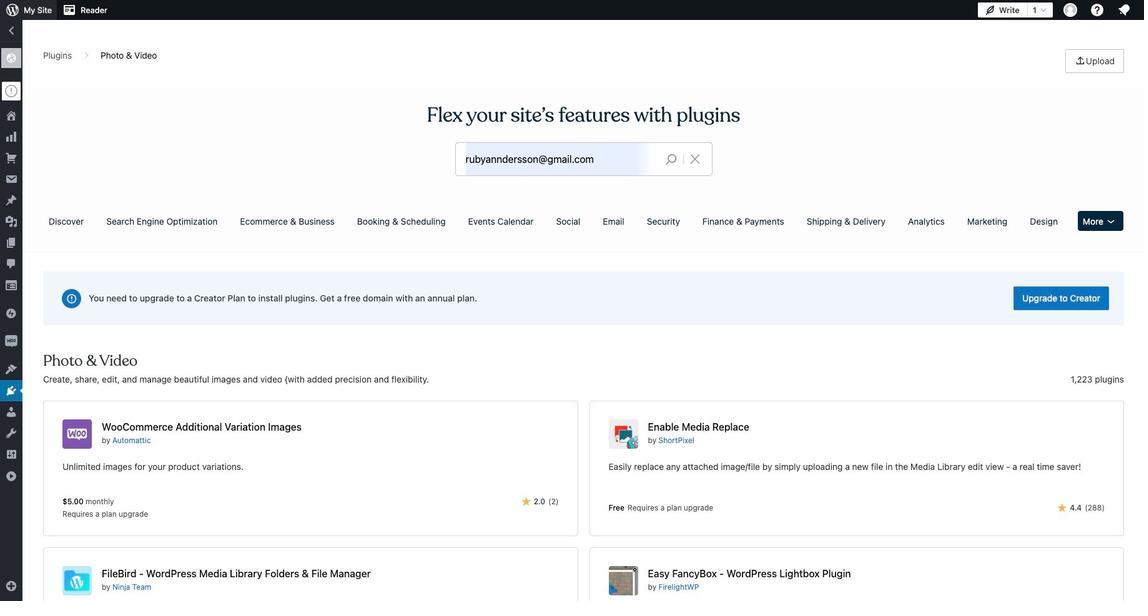 Task type: locate. For each thing, give the bounding box(es) containing it.
0 vertical spatial img image
[[5, 307, 17, 320]]

img image
[[5, 307, 17, 320], [5, 335, 17, 348]]

None search field
[[456, 143, 712, 176]]

main content
[[39, 49, 1129, 602]]

1 vertical spatial img image
[[5, 335, 17, 348]]

plugin icon image
[[62, 420, 92, 449], [609, 420, 638, 449], [62, 567, 92, 596], [609, 567, 638, 596]]

2 img image from the top
[[5, 335, 17, 348]]



Task type: describe. For each thing, give the bounding box(es) containing it.
Search search field
[[466, 143, 656, 176]]

close search image
[[679, 152, 711, 167]]

my profile image
[[1064, 3, 1078, 17]]

manage your notifications image
[[1117, 2, 1132, 17]]

1 img image from the top
[[5, 307, 17, 320]]

help image
[[1090, 2, 1105, 17]]



Task type: vqa. For each thing, say whether or not it's contained in the screenshot.
second list item
no



